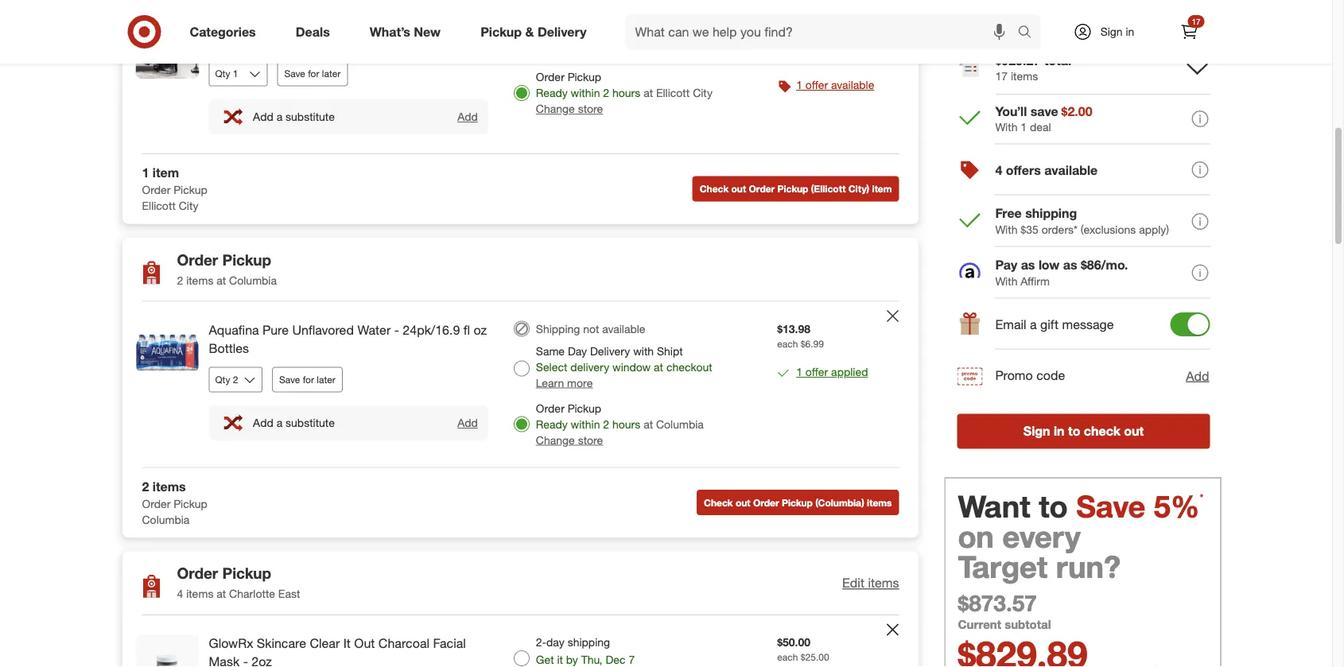 Task type: vqa. For each thing, say whether or not it's contained in the screenshot.
the Mrs. in Mrs. Meyer's Clean Day Snowdrop Holiday Dish Soap - 16 fl oz
no



Task type: locate. For each thing, give the bounding box(es) containing it.
2 vertical spatial -
[[243, 655, 248, 668]]

0 vertical spatial for
[[308, 68, 320, 80]]

0 horizontal spatial 4
[[177, 587, 183, 601]]

0 vertical spatial it
[[557, 33, 563, 47]]

with down free
[[996, 223, 1018, 237]]

within down 2-day shipping get it by thu, dec 7 12:00pm today
[[571, 86, 600, 100]]

2- inside the 2-day shipping get it by thu, dec 7
[[536, 636, 547, 650]]

ready inside order pickup ready within 2 hours at ellicott city change store
[[536, 86, 568, 100]]

sign right summary
[[1101, 25, 1123, 39]]

2 within from the top
[[571, 418, 600, 431]]

1 by from the top
[[567, 33, 578, 47]]

check
[[1085, 424, 1121, 439]]

pickup & delivery
[[481, 24, 587, 39]]

delivery right &
[[538, 24, 587, 39]]

to left check in the right of the page
[[1069, 424, 1081, 439]]

ellicott
[[657, 86, 690, 100], [142, 199, 176, 213]]

2 horizontal spatial available
[[1045, 163, 1098, 178]]

later down aquafina pure unflavored water - 24pk/16.9 fl oz bottles
[[317, 374, 336, 386]]

store down 2-day shipping get it by thu, dec 7 12:00pm today
[[578, 102, 603, 116]]

ready right store pickup option
[[536, 418, 568, 431]]

0 vertical spatial 7
[[629, 33, 635, 47]]

at inside same day delivery with shipt select delivery window at checkout learn more
[[654, 360, 664, 374]]

out inside 'button'
[[732, 183, 747, 195]]

1 offer from the top
[[806, 78, 829, 92]]

2 thu, from the top
[[582, 654, 603, 667]]

1 change from the top
[[536, 102, 575, 116]]

hours down the "12:00pm"
[[613, 86, 641, 100]]

4 left offers
[[996, 163, 1003, 178]]

available right offers
[[1045, 163, 1098, 178]]

as up affirm
[[1022, 258, 1036, 273]]

a for -
[[277, 110, 283, 124]]

offer for aquafina pure unflavored water - 24pk/16.9 fl oz bottles
[[806, 365, 829, 379]]

5%
[[1155, 488, 1200, 525]]

- inside 'glowrx skincare clear it out charcoal facial mask - 2oz'
[[243, 655, 248, 668]]

1 vertical spatial change
[[536, 433, 575, 447]]

out for items
[[736, 497, 751, 509]]

hours inside order pickup ready within 2 hours at ellicott city change store
[[613, 86, 641, 100]]

1 vertical spatial in
[[1054, 424, 1065, 439]]

2 change from the top
[[536, 433, 575, 447]]

with down you'll
[[996, 120, 1018, 134]]

dec
[[606, 33, 626, 47], [606, 654, 626, 667]]

items inside order pickup 4 items at charlotte east
[[186, 587, 214, 601]]

1 vertical spatial save for later
[[279, 374, 336, 386]]

charcoal inside 50"x60" cozy heated throw blanket charcoal gray - brookstone
[[421, 16, 472, 32]]

pickup inside button
[[782, 497, 813, 509]]

0 vertical spatial to
[[1069, 424, 1081, 439]]

with down pay
[[996, 274, 1018, 288]]

change down pickup & delivery link
[[536, 102, 575, 116]]

1 vertical spatial substitute
[[286, 416, 335, 430]]

$35.00
[[778, 16, 811, 30]]

0 vertical spatial -
[[239, 34, 244, 50]]

1 each from the top
[[778, 338, 798, 350]]

- inside aquafina pure unflavored water - 24pk/16.9 fl oz bottles
[[394, 322, 399, 338]]

edit items
[[843, 576, 900, 591]]

0 vertical spatial ready
[[536, 86, 568, 100]]

in for sign in
[[1126, 25, 1135, 39]]

available for shipping not available
[[603, 322, 646, 336]]

1 day from the top
[[547, 16, 565, 30]]

1 inside "1 item order pickup ellicott city"
[[142, 165, 149, 181]]

1 vertical spatial store
[[578, 433, 603, 447]]

1 vertical spatial check
[[704, 497, 733, 509]]

each down $13.98
[[778, 338, 798, 350]]

order inside order pickup ready within 2 hours at ellicott city change store
[[536, 70, 565, 84]]

by inside 2-day shipping get it by thu, dec 7 12:00pm today
[[567, 33, 578, 47]]

1 add a substitute from the top
[[253, 110, 335, 124]]

it inside 2-day shipping get it by thu, dec 7 12:00pm today
[[557, 33, 563, 47]]

order inside the 2 items order pickup columbia
[[142, 497, 171, 511]]

1 vertical spatial get
[[536, 654, 554, 667]]

0 horizontal spatial in
[[1054, 424, 1065, 439]]

items inside order pickup 2 items at columbia
[[186, 274, 214, 287]]

1 vertical spatial within
[[571, 418, 600, 431]]

with
[[996, 120, 1018, 134], [996, 223, 1018, 237], [996, 274, 1018, 288]]

17 right sign in
[[1192, 16, 1201, 26]]

1 cart item ready to fulfill group from the top
[[123, 0, 919, 154]]

each down $50.00 on the right of page
[[778, 652, 798, 664]]

*
[[1200, 492, 1204, 504]]

2 day from the top
[[547, 636, 565, 650]]

brookstone
[[248, 34, 313, 50]]

add button for aquafina pure unflavored water - 24pk/16.9 fl oz bottles
[[457, 415, 479, 431]]

1 vertical spatial by
[[567, 654, 578, 667]]

offer inside 1 offer applied button
[[806, 365, 829, 379]]

0 vertical spatial within
[[571, 86, 600, 100]]

out inside button
[[736, 497, 751, 509]]

in left check in the right of the page
[[1054, 424, 1065, 439]]

1 vertical spatial delivery
[[590, 344, 631, 358]]

1 vertical spatial sign
[[1024, 424, 1051, 439]]

out
[[354, 636, 375, 652]]

0 vertical spatial save for later button
[[277, 61, 348, 86]]

1 vertical spatial shipping
[[1026, 206, 1078, 221]]

at down shipt
[[654, 360, 664, 374]]

1 horizontal spatial sign
[[1101, 25, 1123, 39]]

0 vertical spatial change
[[536, 102, 575, 116]]

order
[[958, 14, 1008, 36], [536, 70, 565, 84], [142, 183, 171, 197], [749, 183, 775, 195], [177, 251, 218, 269], [536, 402, 565, 416], [142, 497, 171, 511], [754, 497, 780, 509], [177, 565, 218, 583]]

1 vertical spatial -
[[394, 322, 399, 338]]

free shipping with $35 orders* (exclusions apply)
[[996, 206, 1170, 237]]

sign for sign in
[[1101, 25, 1123, 39]]

ready
[[536, 86, 568, 100], [536, 418, 568, 431]]

2 vertical spatial shipping
[[568, 636, 610, 650]]

Store pickup radio
[[514, 85, 530, 101]]

charcoal right blanket
[[421, 16, 472, 32]]

2 it from the top
[[557, 654, 563, 667]]

-
[[239, 34, 244, 50], [394, 322, 399, 338], [243, 655, 248, 668]]

get for 2-day shipping get it by thu, dec 7 12:00pm today
[[536, 33, 554, 47]]

with inside you'll save $2.00 with 1 deal
[[996, 120, 1018, 134]]

0 vertical spatial delivery
[[538, 24, 587, 39]]

(ellicott
[[812, 183, 846, 195]]

each inside $13.98 each $6.99
[[778, 338, 798, 350]]

same
[[536, 344, 565, 358]]

1 horizontal spatial item
[[873, 183, 893, 195]]

for for heated
[[308, 68, 320, 80]]

as
[[1022, 258, 1036, 273], [1064, 258, 1078, 273]]

1 inside button
[[797, 78, 803, 92]]

each inside $50.00 each $25.00
[[778, 652, 798, 664]]

you'll
[[996, 103, 1028, 119]]

1 offer applied
[[797, 365, 869, 379]]

it for 2-day shipping get it by thu, dec 7
[[557, 654, 563, 667]]

out inside button
[[1125, 424, 1145, 439]]

1 get from the top
[[536, 33, 554, 47]]

later for heated
[[322, 68, 341, 80]]

2 cart item ready to fulfill group from the top
[[123, 302, 919, 468]]

charcoal inside 'glowrx skincare clear it out charcoal facial mask - 2oz'
[[379, 636, 430, 652]]

save for later button for heated
[[277, 61, 348, 86]]

7
[[629, 33, 635, 47], [629, 654, 635, 667]]

categories
[[190, 24, 256, 39]]

what's
[[370, 24, 411, 39]]

within inside the order pickup ready within 2 hours at columbia change store
[[571, 418, 600, 431]]

0 vertical spatial get
[[536, 33, 554, 47]]

dec inside 2-day shipping get it by thu, dec 7 12:00pm today
[[606, 33, 626, 47]]

2 vertical spatial available
[[603, 322, 646, 336]]

0 vertical spatial offer
[[806, 78, 829, 92]]

0 vertical spatial add button
[[457, 109, 479, 125]]

1 inside button
[[797, 365, 803, 379]]

What can we help you find? suggestions appear below search field
[[626, 14, 1022, 49]]

0 vertical spatial shipping
[[568, 16, 610, 30]]

1 vertical spatial 17
[[996, 69, 1008, 83]]

2 get from the top
[[536, 654, 554, 667]]

hours inside the order pickup ready within 2 hours at columbia change store
[[613, 418, 641, 431]]

0 vertical spatial save for later
[[285, 68, 341, 80]]

at inside order pickup 4 items at charlotte east
[[217, 587, 226, 601]]

0 vertical spatial day
[[547, 16, 565, 30]]

1 vertical spatial columbia
[[657, 418, 704, 431]]

change store button right store pickup option
[[536, 433, 603, 449]]

available down what can we help you find? suggestions appear below search field
[[832, 78, 875, 92]]

save down brookstone
[[285, 68, 305, 80]]

1 7 from the top
[[629, 33, 635, 47]]

for
[[308, 68, 320, 80], [303, 374, 314, 386]]

save
[[285, 68, 305, 80], [279, 374, 300, 386], [1077, 488, 1146, 525]]

shipping inside 'free shipping with $35 orders* (exclusions apply)'
[[1026, 206, 1078, 221]]

pay
[[996, 258, 1018, 273]]

pickup inside order pickup ready within 2 hours at ellicott city change store
[[568, 70, 602, 84]]

1 vertical spatial change store button
[[536, 433, 603, 449]]

0 vertical spatial substitute
[[286, 110, 335, 124]]

24pk/16.9
[[403, 322, 460, 338]]

1 vertical spatial 7
[[629, 654, 635, 667]]

$25.00
[[801, 652, 830, 664]]

apply)
[[1140, 223, 1170, 237]]

1 for 1 offer available
[[797, 78, 803, 92]]

$35
[[1021, 223, 1039, 237]]

1 horizontal spatial to
[[1069, 424, 1081, 439]]

0 vertical spatial check
[[700, 183, 729, 195]]

2 store from the top
[[578, 433, 603, 447]]

as right low
[[1064, 258, 1078, 273]]

1 thu, from the top
[[582, 33, 603, 47]]

add
[[253, 110, 274, 124], [458, 110, 478, 124], [1187, 368, 1210, 384], [253, 416, 274, 430], [458, 416, 478, 430]]

available
[[832, 78, 875, 92], [1045, 163, 1098, 178], [603, 322, 646, 336]]

1 horizontal spatial delivery
[[590, 344, 631, 358]]

ready right store pickup radio
[[536, 86, 568, 100]]

get inside the 2-day shipping get it by thu, dec 7
[[536, 654, 554, 667]]

2 vertical spatial out
[[736, 497, 751, 509]]

2- inside 2-day shipping get it by thu, dec 7 12:00pm today
[[536, 16, 547, 30]]

change down the learn
[[536, 433, 575, 447]]

4
[[996, 163, 1003, 178], [177, 587, 183, 601]]

day for 2-day shipping get it by thu, dec 7 12:00pm today
[[547, 16, 565, 30]]

cart item ready to fulfill group
[[123, 0, 919, 154], [123, 302, 919, 468], [123, 616, 919, 668]]

day inside 2-day shipping get it by thu, dec 7 12:00pm today
[[547, 16, 565, 30]]

substitute
[[286, 110, 335, 124], [286, 416, 335, 430]]

2-day shipping get it by thu, dec 7
[[536, 636, 635, 667]]

for down the unflavored
[[303, 374, 314, 386]]

1 horizontal spatial 17
[[1192, 16, 1201, 26]]

1 vertical spatial thu,
[[582, 654, 603, 667]]

store down more
[[578, 433, 603, 447]]

2 vertical spatial columbia
[[142, 513, 190, 527]]

within down more
[[571, 418, 600, 431]]

select
[[536, 360, 568, 374]]

aquafina pure unflavored water - 24pk/16.9 fl oz bottles
[[209, 322, 487, 356]]

at left 'charlotte'
[[217, 587, 226, 601]]

it for 2-day shipping get it by thu, dec 7 12:00pm today
[[557, 33, 563, 47]]

3 with from the top
[[996, 274, 1018, 288]]

17 inside $925.27 total 17 items
[[996, 69, 1008, 83]]

1 store from the top
[[578, 102, 603, 116]]

1 offer applied button
[[797, 364, 869, 380]]

$873.57
[[959, 590, 1038, 617]]

to right want
[[1039, 488, 1068, 525]]

0 vertical spatial a
[[277, 110, 283, 124]]

- right water
[[394, 322, 399, 338]]

ready inside the order pickup ready within 2 hours at columbia change store
[[536, 418, 568, 431]]

- right 'gray'
[[239, 34, 244, 50]]

glowrx skincare clear it out charcoal facial mask - 2oz image
[[136, 635, 199, 668]]

thu, for 2-day shipping get it by thu, dec 7 12:00pm today
[[582, 33, 603, 47]]

50&#34;x60&#34; cozy heated throw blanket charcoal gray - brookstone image
[[136, 15, 199, 79]]

in for sign in to check out
[[1054, 424, 1065, 439]]

1 it from the top
[[557, 33, 563, 47]]

check inside button
[[704, 497, 733, 509]]

0 horizontal spatial delivery
[[538, 24, 587, 39]]

0 vertical spatial each
[[778, 338, 798, 350]]

available for 4 offers available
[[1045, 163, 1098, 178]]

1 within from the top
[[571, 86, 600, 100]]

pickup inside the 2 items order pickup columbia
[[174, 497, 207, 511]]

1 vertical spatial charcoal
[[379, 636, 430, 652]]

Store pickup radio
[[514, 417, 530, 433]]

glowrx skincare clear it out charcoal facial mask - 2oz
[[209, 636, 466, 668]]

0 vertical spatial cart item ready to fulfill group
[[123, 0, 919, 154]]

dec inside the 2-day shipping get it by thu, dec 7
[[606, 654, 626, 667]]

later for unflavored
[[317, 374, 336, 386]]

2 dec from the top
[[606, 654, 626, 667]]

1 vertical spatial dec
[[606, 654, 626, 667]]

today
[[664, 50, 689, 62]]

hours
[[613, 86, 641, 100], [613, 418, 641, 431]]

None radio
[[514, 31, 530, 47], [514, 321, 530, 337], [514, 361, 530, 377], [514, 651, 530, 667], [514, 31, 530, 47], [514, 321, 530, 337], [514, 361, 530, 377], [514, 651, 530, 667]]

- left 2oz
[[243, 655, 248, 668]]

delivery inside same day delivery with shipt select delivery window at checkout learn more
[[590, 344, 631, 358]]

1 for 1 item order pickup ellicott city
[[142, 165, 149, 181]]

charcoal for blanket
[[421, 16, 472, 32]]

thu, inside the 2-day shipping get it by thu, dec 7
[[582, 654, 603, 667]]

save down pure
[[279, 374, 300, 386]]

2 add a substitute from the top
[[253, 416, 335, 430]]

each for $50.00
[[778, 652, 798, 664]]

(columbia)
[[816, 497, 865, 509]]

1 vertical spatial each
[[778, 652, 798, 664]]

get
[[536, 33, 554, 47], [536, 654, 554, 667]]

0 horizontal spatial available
[[603, 322, 646, 336]]

1 vertical spatial to
[[1039, 488, 1068, 525]]

50"x60" cozy heated throw blanket charcoal gray - brookstone link
[[209, 15, 488, 51]]

target
[[959, 549, 1048, 586]]

affirm
[[1021, 274, 1051, 288]]

shipping for 2-day shipping get it by thu, dec 7 12:00pm today
[[568, 16, 610, 30]]

save for later down the deals link
[[285, 68, 341, 80]]

deals
[[296, 24, 330, 39]]

sign inside button
[[1024, 424, 1051, 439]]

4 inside button
[[996, 163, 1003, 178]]

1 vertical spatial save for later button
[[272, 367, 343, 393]]

city inside "1 item order pickup ellicott city"
[[179, 199, 199, 213]]

1 ready from the top
[[536, 86, 568, 100]]

0 vertical spatial add a substitute
[[253, 110, 335, 124]]

check for items
[[704, 497, 733, 509]]

in left 17 link
[[1126, 25, 1135, 39]]

add button for 50"x60" cozy heated throw blanket charcoal gray - brookstone
[[457, 109, 479, 125]]

1 vertical spatial city
[[179, 199, 199, 213]]

at
[[644, 86, 653, 100], [217, 274, 226, 287], [654, 360, 664, 374], [644, 418, 653, 431], [217, 587, 226, 601]]

1 with from the top
[[996, 120, 1018, 134]]

2 hours from the top
[[613, 418, 641, 431]]

save for later button down the unflavored
[[272, 367, 343, 393]]

save for later for unflavored
[[279, 374, 336, 386]]

categories link
[[176, 14, 276, 49]]

items
[[1011, 69, 1039, 83], [186, 274, 214, 287], [153, 479, 186, 495], [868, 497, 893, 509], [869, 576, 900, 591], [186, 587, 214, 601]]

hours down same day delivery with shipt select delivery window at checkout learn more
[[613, 418, 641, 431]]

1 hours from the top
[[613, 86, 641, 100]]

offer for 50"x60" cozy heated throw blanket charcoal gray - brookstone
[[806, 78, 829, 92]]

order inside "1 item order pickup ellicott city"
[[142, 183, 171, 197]]

change store button right store pickup radio
[[536, 101, 603, 117]]

item inside 'button'
[[873, 183, 893, 195]]

shipping
[[536, 322, 580, 336]]

2 change store button from the top
[[536, 433, 603, 449]]

- inside 50"x60" cozy heated throw blanket charcoal gray - brookstone
[[239, 34, 244, 50]]

delivery up delivery
[[590, 344, 631, 358]]

at down the "12:00pm"
[[644, 86, 653, 100]]

0 vertical spatial with
[[996, 120, 1018, 134]]

0 vertical spatial hours
[[613, 86, 641, 100]]

1 horizontal spatial in
[[1126, 25, 1135, 39]]

2 by from the top
[[567, 654, 578, 667]]

1 dec from the top
[[606, 33, 626, 47]]

by inside the 2-day shipping get it by thu, dec 7
[[567, 654, 578, 667]]

delivery for &
[[538, 24, 587, 39]]

0 vertical spatial available
[[832, 78, 875, 92]]

1 vertical spatial later
[[317, 374, 336, 386]]

1 vertical spatial hours
[[613, 418, 641, 431]]

on
[[959, 518, 995, 555]]

by for 2-day shipping get it by thu, dec 7 12:00pm today
[[567, 33, 578, 47]]

2 7 from the top
[[629, 654, 635, 667]]

1 2- from the top
[[536, 16, 547, 30]]

1 vertical spatial save
[[279, 374, 300, 386]]

1 horizontal spatial columbia
[[229, 274, 277, 287]]

1 horizontal spatial 4
[[996, 163, 1003, 178]]

columbia inside the 2 items order pickup columbia
[[142, 513, 190, 527]]

2 each from the top
[[778, 652, 798, 664]]

sign down promo code
[[1024, 424, 1051, 439]]

0 vertical spatial thu,
[[582, 33, 603, 47]]

0 vertical spatial city
[[693, 86, 713, 100]]

2 substitute from the top
[[286, 416, 335, 430]]

for down the deals link
[[308, 68, 320, 80]]

at up aquafina
[[217, 274, 226, 287]]

1 vertical spatial offer
[[806, 365, 829, 379]]

each for $13.98
[[778, 338, 798, 350]]

by
[[567, 33, 578, 47], [567, 654, 578, 667]]

columbia inside the order pickup ready within 2 hours at columbia change store
[[657, 418, 704, 431]]

7 inside 2-day shipping get it by thu, dec 7 12:00pm today
[[629, 33, 635, 47]]

in
[[1126, 25, 1135, 39], [1054, 424, 1065, 439]]

2- for 2-day shipping get it by thu, dec 7
[[536, 636, 547, 650]]

0 vertical spatial store
[[578, 102, 603, 116]]

ellicott inside order pickup ready within 2 hours at ellicott city change store
[[657, 86, 690, 100]]

save for bottles
[[279, 374, 300, 386]]

within inside order pickup ready within 2 hours at ellicott city change store
[[571, 86, 600, 100]]

items inside "dropdown button"
[[869, 576, 900, 591]]

1 inside you'll save $2.00 with 1 deal
[[1021, 120, 1027, 134]]

0 horizontal spatial ellicott
[[142, 199, 176, 213]]

0 horizontal spatial sign
[[1024, 424, 1051, 439]]

17 down the $925.27
[[996, 69, 1008, 83]]

check for item
[[700, 183, 729, 195]]

0 vertical spatial change store button
[[536, 101, 603, 117]]

item inside "1 item order pickup ellicott city"
[[153, 165, 179, 181]]

2 ready from the top
[[536, 418, 568, 431]]

$2.00
[[1062, 103, 1093, 119]]

each
[[778, 338, 798, 350], [778, 652, 798, 664]]

1 vertical spatial for
[[303, 374, 314, 386]]

shipping inside the 2-day shipping get it by thu, dec 7
[[568, 636, 610, 650]]

2 vertical spatial a
[[277, 416, 283, 430]]

want to save 5% *
[[959, 488, 1204, 525]]

day for 2-day shipping get it by thu, dec 7
[[547, 636, 565, 650]]

blanket
[[374, 16, 417, 32]]

$13.98 each $6.99
[[778, 322, 824, 350]]

1 vertical spatial cart item ready to fulfill group
[[123, 302, 919, 468]]

1 item order pickup ellicott city
[[142, 165, 207, 213]]

1 vertical spatial item
[[873, 183, 893, 195]]

every
[[1003, 518, 1081, 555]]

items inside button
[[868, 497, 893, 509]]

0 vertical spatial ellicott
[[657, 86, 690, 100]]

total
[[1045, 52, 1072, 68]]

with
[[634, 344, 654, 358]]

1 for 1 offer applied
[[797, 365, 803, 379]]

7 inside the 2-day shipping get it by thu, dec 7
[[629, 654, 635, 667]]

1 vertical spatial add a substitute
[[253, 416, 335, 430]]

1 vertical spatial it
[[557, 654, 563, 667]]

shipping for 2-day shipping get it by thu, dec 7
[[568, 636, 610, 650]]

learn
[[536, 376, 564, 390]]

7 for 2-day shipping get it by thu, dec 7
[[629, 654, 635, 667]]

0 vertical spatial in
[[1126, 25, 1135, 39]]

1 vertical spatial out
[[1125, 424, 1145, 439]]

water
[[358, 322, 391, 338]]

later down 50"x60" cozy heated throw blanket charcoal gray - brookstone
[[322, 68, 341, 80]]

0 vertical spatial 17
[[1192, 16, 1201, 26]]

2 vertical spatial save
[[1077, 488, 1146, 525]]

0 vertical spatial dec
[[606, 33, 626, 47]]

offer inside 1 offer available button
[[806, 78, 829, 92]]

promo
[[996, 368, 1034, 384]]

thu, for 2-day shipping get it by thu, dec 7
[[582, 654, 603, 667]]

2 inside the order pickup ready within 2 hours at columbia change store
[[603, 418, 610, 431]]

offer down $6.99
[[806, 365, 829, 379]]

2 vertical spatial with
[[996, 274, 1018, 288]]

1 vertical spatial day
[[547, 636, 565, 650]]

0 vertical spatial 2-
[[536, 16, 547, 30]]

get inside 2-day shipping get it by thu, dec 7 12:00pm today
[[536, 33, 554, 47]]

on every target run?
[[959, 518, 1121, 586]]

shipping inside 2-day shipping get it by thu, dec 7 12:00pm today
[[568, 16, 610, 30]]

0 vertical spatial save
[[285, 68, 305, 80]]

2 offer from the top
[[806, 365, 829, 379]]

0 horizontal spatial 17
[[996, 69, 1008, 83]]

aquafina
[[209, 322, 259, 338]]

day inside the 2-day shipping get it by thu, dec 7
[[547, 636, 565, 650]]

charcoal right out
[[379, 636, 430, 652]]

1 as from the left
[[1022, 258, 1036, 273]]

check inside 'button'
[[700, 183, 729, 195]]

delivery
[[538, 24, 587, 39], [590, 344, 631, 358]]

save for later button down the deals link
[[277, 61, 348, 86]]

save up the run? on the right bottom of page
[[1077, 488, 1146, 525]]

available up with
[[603, 322, 646, 336]]

save for later down the unflavored
[[279, 374, 336, 386]]

4 up glowrx skincare clear it out charcoal facial mask - 2oz 'image'
[[177, 587, 183, 601]]

2 with from the top
[[996, 223, 1018, 237]]

available for 1 offer available
[[832, 78, 875, 92]]

columbia inside order pickup 2 items at columbia
[[229, 274, 277, 287]]

it inside the 2-day shipping get it by thu, dec 7
[[557, 654, 563, 667]]

1 vertical spatial ellicott
[[142, 199, 176, 213]]

change store button for change
[[536, 101, 603, 117]]

$925.27
[[996, 52, 1041, 68]]

3 cart item ready to fulfill group from the top
[[123, 616, 919, 668]]

2 2- from the top
[[536, 636, 547, 650]]

0 horizontal spatial columbia
[[142, 513, 190, 527]]

0 horizontal spatial item
[[153, 165, 179, 181]]

thu, inside 2-day shipping get it by thu, dec 7 12:00pm today
[[582, 33, 603, 47]]

ready for change
[[536, 86, 568, 100]]

at down window at the bottom of page
[[644, 418, 653, 431]]

pickup & delivery link
[[467, 14, 607, 49]]

2 vertical spatial add button
[[457, 415, 479, 431]]

free
[[996, 206, 1022, 221]]

pickup inside order pickup 2 items at columbia
[[222, 251, 271, 269]]

12:00pm
[[623, 50, 661, 62]]

out
[[732, 183, 747, 195], [1125, 424, 1145, 439], [736, 497, 751, 509]]

1 substitute from the top
[[286, 110, 335, 124]]

offer down $35.00 reg sale
[[806, 78, 829, 92]]

0 vertical spatial out
[[732, 183, 747, 195]]

2
[[603, 86, 610, 100], [177, 274, 183, 287], [603, 418, 610, 431], [142, 479, 149, 495]]

in inside button
[[1054, 424, 1065, 439]]

1 change store button from the top
[[536, 101, 603, 117]]



Task type: describe. For each thing, give the bounding box(es) containing it.
glowrx
[[209, 636, 253, 652]]

sign in to check out
[[1024, 424, 1145, 439]]

sign in to check out button
[[958, 414, 1211, 449]]

ellicott inside "1 item order pickup ellicott city"
[[142, 199, 176, 213]]

hours for at ellicott city
[[613, 86, 641, 100]]

check out order pickup (columbia) items
[[704, 497, 893, 509]]

order inside order pickup 4 items at charlotte east
[[177, 565, 218, 583]]

order inside check out order pickup (columbia) items button
[[754, 497, 780, 509]]

store inside the order pickup ready within 2 hours at columbia change store
[[578, 433, 603, 447]]

cart item ready to fulfill group containing glowrx skincare clear it out charcoal facial mask - 2oz
[[123, 616, 919, 668]]

edit items button
[[843, 575, 900, 593]]

skincare
[[257, 636, 306, 652]]

summary
[[1013, 14, 1094, 36]]

affirm image
[[958, 261, 983, 286]]

code
[[1037, 368, 1066, 384]]

sign for sign in to check out
[[1024, 424, 1051, 439]]

check out order pickup (columbia) items button
[[697, 490, 900, 516]]

order pickup ready within 2 hours at columbia change store
[[536, 402, 704, 447]]

2 items order pickup columbia
[[142, 479, 207, 527]]

2- for 2-day shipping get it by thu, dec 7 12:00pm today
[[536, 16, 547, 30]]

a for oz
[[277, 416, 283, 430]]

4 offers available
[[996, 163, 1098, 178]]

unflavored
[[292, 322, 354, 338]]

$50.00 each $25.00
[[778, 636, 830, 664]]

edit
[[843, 576, 865, 591]]

2oz
[[252, 655, 272, 668]]

$925.27 total 17 items
[[996, 52, 1072, 83]]

orders*
[[1042, 223, 1078, 237]]

offers
[[1007, 163, 1042, 178]]

pure
[[263, 322, 289, 338]]

substitute for brookstone
[[286, 110, 335, 124]]

1 offer available
[[797, 78, 875, 92]]

7 for 2-day shipping get it by thu, dec 7 12:00pm today
[[629, 33, 635, 47]]

aquafina pure unflavored water - 24pk/16.9 fl oz bottles link
[[209, 321, 488, 358]]

add a substitute for brookstone
[[253, 110, 335, 124]]

4 offers available button
[[958, 145, 1211, 196]]

dec for 2-day shipping get it by thu, dec 7
[[606, 654, 626, 667]]

with inside 'free shipping with $35 orders* (exclusions apply)'
[[996, 223, 1018, 237]]

change inside the order pickup ready within 2 hours at columbia change store
[[536, 433, 575, 447]]

by for 2-day shipping get it by thu, dec 7
[[567, 654, 578, 667]]

save for later for heated
[[285, 68, 341, 80]]

not
[[584, 322, 600, 336]]

2-day shipping get it by thu, dec 7 12:00pm today
[[536, 16, 689, 62]]

&
[[526, 24, 534, 39]]

check out order pickup (ellicott city) item button
[[693, 176, 900, 202]]

east
[[278, 587, 300, 601]]

change store button for store
[[536, 433, 603, 449]]

2 inside order pickup ready within 2 hours at ellicott city change store
[[603, 86, 610, 100]]

sale
[[778, 45, 799, 59]]

dec for 2-day shipping get it by thu, dec 7 12:00pm today
[[606, 33, 626, 47]]

learn more button
[[536, 375, 593, 391]]

what's new link
[[356, 14, 461, 49]]

city inside order pickup ready within 2 hours at ellicott city change store
[[693, 86, 713, 100]]

within for change
[[571, 86, 600, 100]]

what's new
[[370, 24, 441, 39]]

applied
[[832, 365, 869, 379]]

same day delivery with shipt select delivery window at checkout learn more
[[536, 344, 713, 390]]

items inside $925.27 total 17 items
[[1011, 69, 1039, 83]]

throw
[[336, 16, 371, 32]]

message
[[1063, 317, 1115, 332]]

clear
[[310, 636, 340, 652]]

cozy
[[258, 16, 287, 32]]

to inside button
[[1069, 424, 1081, 439]]

affirm image
[[960, 263, 981, 279]]

deals link
[[282, 14, 350, 49]]

check out order pickup (ellicott city) item
[[700, 183, 893, 195]]

heated
[[291, 16, 332, 32]]

more
[[568, 376, 593, 390]]

get for 2-day shipping get it by thu, dec 7
[[536, 654, 554, 667]]

hours for at columbia
[[613, 418, 641, 431]]

city)
[[849, 183, 870, 195]]

delivery for day
[[590, 344, 631, 358]]

run?
[[1057, 549, 1121, 586]]

for for unflavored
[[303, 374, 314, 386]]

cart item ready to fulfill group containing aquafina pure unflavored water - 24pk/16.9 fl oz bottles
[[123, 302, 919, 468]]

order pickup 4 items at charlotte east
[[177, 565, 300, 601]]

add a substitute for bottles
[[253, 416, 335, 430]]

save for brookstone
[[285, 68, 305, 80]]

items inside the 2 items order pickup columbia
[[153, 479, 186, 495]]

order summary
[[958, 14, 1094, 36]]

subtotal
[[1005, 617, 1052, 632]]

low
[[1039, 258, 1060, 273]]

order inside the order pickup ready within 2 hours at columbia change store
[[536, 402, 565, 416]]

pickup inside "1 item order pickup ellicott city"
[[174, 183, 207, 197]]

save
[[1031, 103, 1059, 119]]

bottles
[[209, 341, 249, 356]]

oz
[[474, 322, 487, 338]]

$86/mo.
[[1082, 258, 1129, 273]]

email a gift message
[[996, 317, 1115, 332]]

checkout
[[667, 360, 713, 374]]

pickup inside order pickup 4 items at charlotte east
[[222, 565, 271, 583]]

ready for store
[[536, 418, 568, 431]]

2 inside the 2 items order pickup columbia
[[142, 479, 149, 495]]

charlotte
[[229, 587, 275, 601]]

4 inside order pickup 4 items at charlotte east
[[177, 587, 183, 601]]

email
[[996, 317, 1027, 332]]

order inside order pickup 2 items at columbia
[[177, 251, 218, 269]]

$13.98
[[778, 322, 811, 336]]

sign in link
[[1060, 14, 1160, 49]]

2 as from the left
[[1064, 258, 1078, 273]]

change inside order pickup ready within 2 hours at ellicott city change store
[[536, 102, 575, 116]]

save for later button for unflavored
[[272, 367, 343, 393]]

with inside pay as low as $86/mo. with affirm
[[996, 274, 1018, 288]]

at inside order pickup 2 items at columbia
[[217, 274, 226, 287]]

$873.57 current subtotal
[[959, 590, 1052, 632]]

within for store
[[571, 418, 600, 431]]

at inside the order pickup ready within 2 hours at columbia change store
[[644, 418, 653, 431]]

order pickup ready within 2 hours at ellicott city change store
[[536, 70, 713, 116]]

50"x60"
[[209, 16, 255, 32]]

1 vertical spatial a
[[1031, 317, 1037, 332]]

search button
[[1011, 14, 1049, 53]]

2 inside order pickup 2 items at columbia
[[177, 274, 183, 287]]

out for item
[[732, 183, 747, 195]]

1 vertical spatial add button
[[1186, 366, 1211, 386]]

17 link
[[1173, 14, 1208, 49]]

order inside check out order pickup (ellicott city) item 'button'
[[749, 183, 775, 195]]

cart item ready to fulfill group containing 50"x60" cozy heated throw blanket charcoal gray - brookstone
[[123, 0, 919, 154]]

search
[[1011, 26, 1049, 41]]

current
[[959, 617, 1002, 632]]

substitute for bottles
[[286, 416, 335, 430]]

sign in
[[1101, 25, 1135, 39]]

at inside order pickup ready within 2 hours at ellicott city change store
[[644, 86, 653, 100]]

you'll save $2.00 with 1 deal
[[996, 103, 1093, 134]]

(exclusions
[[1081, 223, 1137, 237]]

window
[[613, 360, 651, 374]]

pickup inside the order pickup ready within 2 hours at columbia change store
[[568, 402, 602, 416]]

glowrx skincare clear it out charcoal facial mask - 2oz link
[[209, 635, 488, 668]]

store inside order pickup ready within 2 hours at ellicott city change store
[[578, 102, 603, 116]]

0 horizontal spatial to
[[1039, 488, 1068, 525]]

pickup inside 'button'
[[778, 183, 809, 195]]

aquafina pure unflavored water - 24pk/16.9 fl oz bottles image
[[136, 321, 199, 385]]

charcoal for out
[[379, 636, 430, 652]]

it
[[344, 636, 351, 652]]



